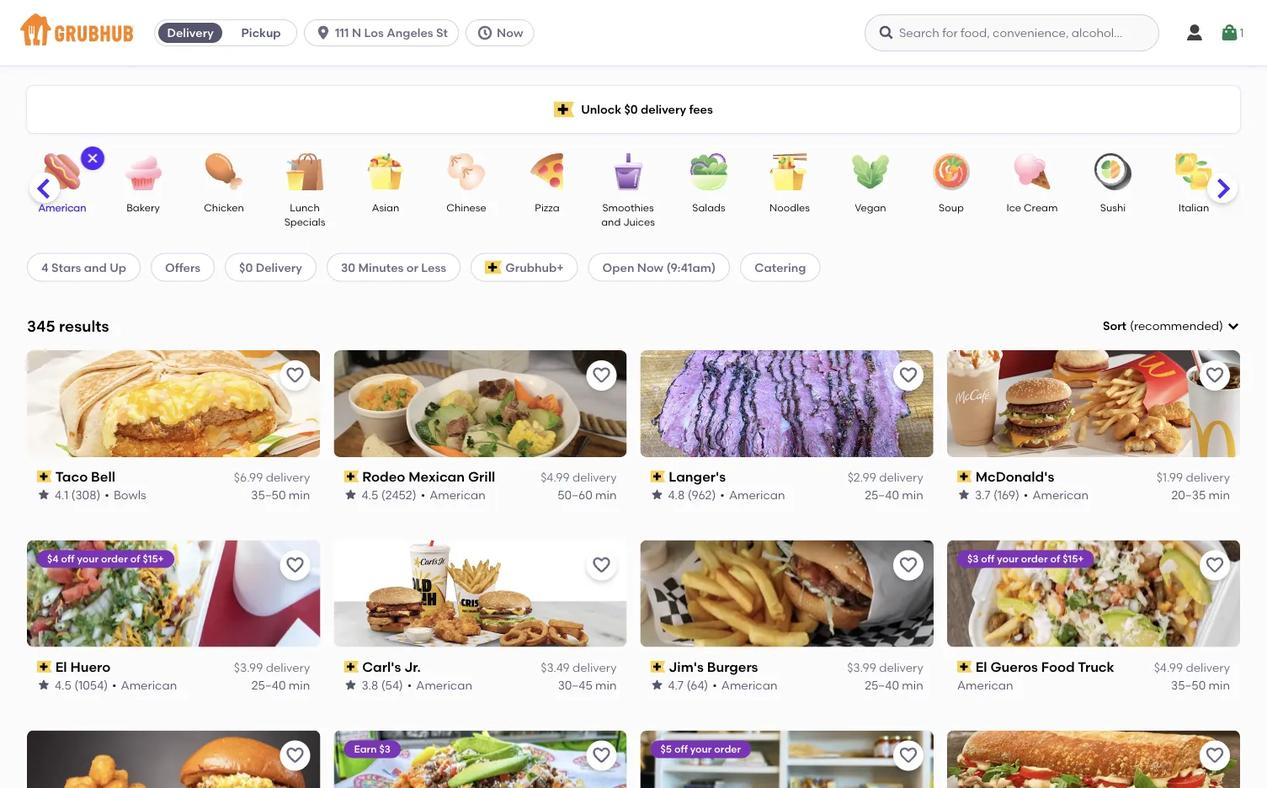 Task type: locate. For each thing, give the bounding box(es) containing it.
1 vertical spatial $4.99 delivery
[[1154, 661, 1230, 675]]

$2.99 delivery
[[848, 470, 924, 485]]

subscription pass image for mcdonald's
[[957, 471, 972, 483]]

jr.
[[404, 659, 421, 675]]

langer's logo image
[[641, 350, 934, 457]]

star icon image left the 3.8 in the bottom left of the page
[[344, 678, 357, 692]]

1 button
[[1220, 18, 1244, 48]]

30 minutes or less
[[341, 260, 446, 274]]

grubhub plus flag logo image left the unlock
[[554, 101, 574, 117]]

0 horizontal spatial off
[[61, 553, 75, 565]]

$0
[[624, 102, 638, 117], [239, 260, 253, 274]]

delivery
[[167, 26, 214, 40], [256, 260, 302, 274]]

american for langer's
[[729, 488, 785, 502]]

0 vertical spatial delivery
[[167, 26, 214, 40]]

0 horizontal spatial $3
[[379, 743, 390, 755]]

noodles image
[[760, 153, 819, 190]]

1 horizontal spatial your
[[690, 743, 712, 755]]

save this restaurant button
[[280, 360, 310, 391], [587, 360, 617, 391], [893, 360, 924, 391], [1200, 360, 1230, 391], [280, 550, 310, 581], [587, 550, 617, 581], [893, 550, 924, 581], [1200, 550, 1230, 581], [280, 741, 310, 771], [587, 741, 617, 771], [893, 741, 924, 771], [1200, 741, 1230, 771]]

• for mcdonald's
[[1024, 488, 1028, 502]]

• for el huero
[[112, 678, 117, 692]]

0 horizontal spatial subscription pass image
[[344, 471, 359, 483]]

1 horizontal spatial 4.5
[[361, 488, 378, 502]]

• down bell
[[105, 488, 109, 502]]

1 vertical spatial now
[[637, 260, 664, 274]]

food
[[1041, 659, 1075, 675]]

$3.99 delivery
[[234, 661, 310, 675], [847, 661, 924, 675]]

order right $5
[[714, 743, 741, 755]]

subscription pass image for el gueros food truck
[[957, 661, 972, 673]]

0 vertical spatial 35–50
[[251, 488, 286, 502]]

0 horizontal spatial $4.99
[[541, 470, 570, 485]]

svg image
[[1185, 23, 1205, 43], [1220, 23, 1240, 43], [315, 24, 332, 41], [1227, 319, 1240, 333]]

bakery image
[[114, 153, 173, 190]]

recommended
[[1134, 319, 1219, 333]]

• right the '(54)'
[[407, 678, 412, 692]]

subscription pass image for jim's burgers
[[651, 661, 665, 673]]

order for huero
[[101, 553, 128, 565]]

• right the (1054)
[[112, 678, 117, 692]]

chicken image
[[195, 153, 253, 190]]

your down (169)
[[997, 553, 1019, 565]]

$0 right offers at left top
[[239, 260, 253, 274]]

your for huero
[[77, 553, 99, 565]]

• american
[[421, 488, 486, 502], [720, 488, 785, 502], [1024, 488, 1089, 502], [112, 678, 177, 692], [407, 678, 472, 692], [713, 678, 778, 692]]

1 horizontal spatial 35–50 min
[[1171, 678, 1230, 692]]

3.7
[[975, 488, 991, 502]]

1 horizontal spatial $0
[[624, 102, 638, 117]]

0 horizontal spatial and
[[84, 260, 107, 274]]

0 vertical spatial $3
[[967, 553, 979, 565]]

delivery for carl's jr.
[[573, 661, 617, 675]]

2 horizontal spatial order
[[1021, 553, 1048, 565]]

$3 right earn
[[379, 743, 390, 755]]

0 vertical spatial $4.99 delivery
[[541, 470, 617, 485]]

star icon image
[[37, 488, 51, 502], [344, 488, 357, 502], [651, 488, 664, 502], [957, 488, 971, 502], [37, 678, 51, 692], [344, 678, 357, 692], [651, 678, 664, 692]]

4
[[41, 260, 49, 274]]

american right (962)
[[729, 488, 785, 502]]

$4.99 up "50–60"
[[541, 470, 570, 485]]

1 horizontal spatial grubhub plus flag logo image
[[554, 101, 574, 117]]

of for gueros
[[1050, 553, 1060, 565]]

• for rodeo mexican grill
[[421, 488, 425, 502]]

0 vertical spatial $0
[[624, 102, 638, 117]]

0 horizontal spatial now
[[497, 26, 523, 40]]

chicken
[[204, 201, 244, 213]]

american down mexican
[[429, 488, 486, 502]]

$4.99 right the truck
[[1154, 661, 1183, 675]]

$4.99 delivery
[[541, 470, 617, 485], [1154, 661, 1230, 675]]

3.7 (169)
[[975, 488, 1020, 502]]

4 stars and up
[[41, 260, 126, 274]]

1 horizontal spatial and
[[601, 216, 621, 228]]

$15+ for gueros
[[1063, 553, 1084, 565]]

star icon image left 4.5 (1054)
[[37, 678, 51, 692]]

subscription pass image left taco on the left bottom
[[37, 471, 52, 483]]

mexican
[[408, 468, 465, 485]]

(1054)
[[74, 678, 108, 692]]

• american down jr.
[[407, 678, 472, 692]]

1 vertical spatial save this restaurant image
[[1205, 556, 1225, 576]]

subscription pass image for langer's
[[651, 471, 665, 483]]

min for mcdonald's
[[1209, 488, 1230, 502]]

1 horizontal spatial $3.99 delivery
[[847, 661, 924, 675]]

panera bread logo image
[[947, 731, 1240, 788]]

of for huero
[[130, 553, 140, 565]]

1 el from the left
[[55, 659, 67, 675]]

1 vertical spatial 4.5
[[55, 678, 71, 692]]

1 vertical spatial and
[[84, 260, 107, 274]]

2 horizontal spatial off
[[981, 553, 995, 565]]

• for langer's
[[720, 488, 725, 502]]

$4.99 for rodeo mexican grill
[[541, 470, 570, 485]]

svg image inside now "button"
[[477, 24, 494, 41]]

1 $15+ from the left
[[143, 553, 164, 565]]

•
[[105, 488, 109, 502], [421, 488, 425, 502], [720, 488, 725, 502], [1024, 488, 1028, 502], [112, 678, 117, 692], [407, 678, 412, 692], [713, 678, 717, 692]]

• right (962)
[[720, 488, 725, 502]]

2 $15+ from the left
[[1063, 553, 1084, 565]]

0 horizontal spatial delivery
[[167, 26, 214, 40]]

2 of from the left
[[1050, 553, 1060, 565]]

)
[[1219, 319, 1224, 333]]

star icon image left 4.1
[[37, 488, 51, 502]]

save this restaurant image
[[898, 365, 919, 386], [1205, 556, 1225, 576], [898, 746, 919, 766]]

and
[[601, 216, 621, 228], [84, 260, 107, 274]]

0 vertical spatial $4.99
[[541, 470, 570, 485]]

0 vertical spatial and
[[601, 216, 621, 228]]

1 vertical spatial delivery
[[256, 260, 302, 274]]

Search for food, convenience, alcohol... search field
[[865, 14, 1160, 51]]

0 horizontal spatial 4.5
[[55, 678, 71, 692]]

svg image
[[477, 24, 494, 41], [878, 24, 895, 41], [86, 152, 99, 165]]

subscription pass image
[[37, 471, 52, 483], [957, 471, 972, 483], [37, 661, 52, 673], [344, 661, 359, 673], [651, 661, 665, 673]]

min for el gueros food truck
[[1209, 678, 1230, 692]]

$3.99 for jim's burgers
[[847, 661, 877, 675]]

1 of from the left
[[130, 553, 140, 565]]

$3 down 3.7
[[967, 553, 979, 565]]

your right $5
[[690, 743, 712, 755]]

1 horizontal spatial $4.99
[[1154, 661, 1183, 675]]

1 horizontal spatial of
[[1050, 553, 1060, 565]]

star icon image for langer's
[[651, 488, 664, 502]]

subscription pass image
[[344, 471, 359, 483], [651, 471, 665, 483], [957, 661, 972, 673]]

el left "gueros"
[[976, 659, 987, 675]]

order for gueros
[[1021, 553, 1048, 565]]

• down rodeo mexican grill
[[421, 488, 425, 502]]

now right open
[[637, 260, 664, 274]]

earn
[[354, 743, 377, 755]]

0 horizontal spatial $3.99 delivery
[[234, 661, 310, 675]]

subscription pass image left langer's
[[651, 471, 665, 483]]

order left to
[[1021, 553, 1048, 565]]

1 horizontal spatial 35–50
[[1171, 678, 1206, 692]]

• american down mcdonald's
[[1024, 488, 1089, 502]]

checkout
[[1083, 546, 1139, 560]]

star icon image left the 4.5 (2452) in the left bottom of the page
[[344, 488, 357, 502]]

• right (64)
[[713, 678, 717, 692]]

$15+
[[143, 553, 164, 565], [1063, 553, 1084, 565]]

offers
[[165, 260, 201, 274]]

american
[[38, 201, 86, 213], [429, 488, 486, 502], [729, 488, 785, 502], [1033, 488, 1089, 502], [121, 678, 177, 692], [416, 678, 472, 692], [722, 678, 778, 692], [957, 678, 1013, 692]]

0 vertical spatial 35–50 min
[[251, 488, 310, 502]]

1 horizontal spatial $15+
[[1063, 553, 1084, 565]]

1 vertical spatial $4.99
[[1154, 661, 1183, 675]]

25–40 min for jim's burgers
[[865, 678, 924, 692]]

• american right the (1054)
[[112, 678, 177, 692]]

111 n los angeles st
[[335, 26, 448, 40]]

el huero logo image
[[27, 540, 320, 647]]

0 horizontal spatial $3.99
[[234, 661, 263, 675]]

35–50 min for taco bell
[[251, 488, 310, 502]]

0 vertical spatial 4.5
[[361, 488, 378, 502]]

25–40 for langer's
[[865, 488, 899, 502]]

subscription pass image left mcdonald's
[[957, 471, 972, 483]]

0 horizontal spatial $15+
[[143, 553, 164, 565]]

0 vertical spatial grubhub plus flag logo image
[[554, 101, 574, 117]]

1 horizontal spatial now
[[637, 260, 664, 274]]

star icon image left 3.7
[[957, 488, 971, 502]]

delivery
[[641, 102, 686, 117], [266, 470, 310, 485], [573, 470, 617, 485], [879, 470, 924, 485], [1186, 470, 1230, 485], [266, 661, 310, 675], [573, 661, 617, 675], [879, 661, 924, 675], [1186, 661, 1230, 675]]

0 horizontal spatial your
[[77, 553, 99, 565]]

star icon image for carl's jr.
[[344, 678, 357, 692]]

1 horizontal spatial $3.99
[[847, 661, 877, 675]]

grubhub plus flag logo image left grubhub+
[[485, 261, 502, 274]]

0 horizontal spatial el
[[55, 659, 67, 675]]

delivery button
[[155, 19, 226, 46]]

$4.99 delivery for rodeo mexican grill
[[541, 470, 617, 485]]

1 vertical spatial 35–50 min
[[1171, 678, 1230, 692]]

1 $3.99 delivery from the left
[[234, 661, 310, 675]]

and left up
[[84, 260, 107, 274]]

2 horizontal spatial subscription pass image
[[957, 661, 972, 673]]

1 horizontal spatial svg image
[[477, 24, 494, 41]]

1 horizontal spatial $4.99 delivery
[[1154, 661, 1230, 675]]

open
[[603, 260, 634, 274]]

0 horizontal spatial order
[[101, 553, 128, 565]]

$15+ for huero
[[143, 553, 164, 565]]

$4.99
[[541, 470, 570, 485], [1154, 661, 1183, 675]]

subscription pass image left the el huero
[[37, 661, 52, 673]]

2 $3.99 delivery from the left
[[847, 661, 924, 675]]

min for rodeo mexican grill
[[595, 488, 617, 502]]

burgers
[[707, 659, 758, 675]]

specials
[[284, 216, 325, 228]]

of down bowls
[[130, 553, 140, 565]]

now right st
[[497, 26, 523, 40]]

american down mcdonald's
[[1033, 488, 1089, 502]]

off right $5
[[674, 743, 688, 755]]

1 horizontal spatial el
[[976, 659, 987, 675]]

save this restaurant image for the taco bell logo at the left of the page
[[285, 365, 305, 386]]

soup image
[[922, 153, 981, 190]]

1 horizontal spatial subscription pass image
[[651, 471, 665, 483]]

svg image inside 111 n los angeles st button
[[315, 24, 332, 41]]

• right (169)
[[1024, 488, 1028, 502]]

25–40 for jim's burgers
[[865, 678, 899, 692]]

order
[[101, 553, 128, 565], [1021, 553, 1048, 565], [714, 743, 741, 755]]

1 vertical spatial grubhub plus flag logo image
[[485, 261, 502, 274]]

delivery down specials
[[256, 260, 302, 274]]

0 horizontal spatial 35–50 min
[[251, 488, 310, 502]]

el
[[55, 659, 67, 675], [976, 659, 987, 675]]

2 el from the left
[[976, 659, 987, 675]]

• american down burgers
[[713, 678, 778, 692]]

subscription pass image for taco bell
[[37, 471, 52, 483]]

to
[[1068, 546, 1080, 560]]

subscription pass image left jim's
[[651, 661, 665, 673]]

35–50 for taco bell
[[251, 488, 286, 502]]

345 results
[[27, 317, 109, 335]]

2 vertical spatial save this restaurant image
[[898, 746, 919, 766]]

subscription pass image left carl's
[[344, 661, 359, 673]]

None field
[[1103, 318, 1240, 335]]

0 vertical spatial now
[[497, 26, 523, 40]]

subscription pass image left 'rodeo'
[[344, 471, 359, 483]]

25–40
[[865, 488, 899, 502], [252, 678, 286, 692], [865, 678, 899, 692]]

and down smoothies on the top of the page
[[601, 216, 621, 228]]

huero
[[70, 659, 110, 675]]

american image
[[33, 153, 92, 190]]

american for carl's jr.
[[416, 678, 472, 692]]

min for jim's burgers
[[902, 678, 924, 692]]

• american down mexican
[[421, 488, 486, 502]]

off right the $4 in the bottom left of the page
[[61, 553, 75, 565]]

star icon image for rodeo mexican grill
[[344, 488, 357, 502]]

0 horizontal spatial of
[[130, 553, 140, 565]]

proceed to checkout button
[[965, 538, 1191, 568]]

(64)
[[687, 678, 708, 692]]

star icon image left 4.8
[[651, 488, 664, 502]]

grubhub plus flag logo image
[[554, 101, 574, 117], [485, 261, 502, 274]]

111 n los angeles st button
[[304, 19, 466, 46]]

delivery left pickup
[[167, 26, 214, 40]]

• bowls
[[105, 488, 146, 502]]

pizza
[[535, 201, 560, 213]]

el gueros food truck logo image
[[947, 540, 1240, 647]]

subscription pass image for el huero
[[37, 661, 52, 673]]

your right the $4 in the bottom left of the page
[[77, 553, 99, 565]]

• american for jim's burgers
[[713, 678, 778, 692]]

4.1 (308)
[[55, 488, 101, 502]]

• american for el huero
[[112, 678, 177, 692]]

and inside smoothies and juices
[[601, 216, 621, 228]]

4.5 down the el huero
[[55, 678, 71, 692]]

delivery for el gueros food truck
[[1186, 661, 1230, 675]]

star icon image for mcdonald's
[[957, 488, 971, 502]]

american for mcdonald's
[[1033, 488, 1089, 502]]

main navigation navigation
[[0, 0, 1267, 66]]

off left proceed
[[981, 553, 995, 565]]

20–35
[[1172, 488, 1206, 502]]

$6.99 delivery
[[234, 470, 310, 485]]

1 $3.99 from the left
[[234, 661, 263, 675]]

save this restaurant image
[[285, 365, 305, 386], [592, 365, 612, 386], [1205, 365, 1225, 386], [285, 556, 305, 576], [592, 556, 612, 576], [898, 556, 919, 576], [285, 746, 305, 766], [592, 746, 612, 766], [1205, 746, 1225, 766]]

soup
[[939, 201, 964, 213]]

lunch specials
[[284, 201, 325, 228]]

american for rodeo mexican grill
[[429, 488, 486, 502]]

american down jr.
[[416, 678, 472, 692]]

chinese image
[[437, 153, 496, 190]]

star icon image left 4.7
[[651, 678, 664, 692]]

of left to
[[1050, 553, 1060, 565]]

american right the (1054)
[[121, 678, 177, 692]]

or
[[407, 260, 418, 274]]

american down burgers
[[722, 678, 778, 692]]

4.5 down 'rodeo'
[[361, 488, 378, 502]]

carl's jr.
[[362, 659, 421, 675]]

1 horizontal spatial off
[[674, 743, 688, 755]]

subscription pass image left "gueros"
[[957, 661, 972, 673]]

25–40 for el huero
[[252, 678, 286, 692]]

1 vertical spatial $0
[[239, 260, 253, 274]]

american down "gueros"
[[957, 678, 1013, 692]]

0 horizontal spatial grubhub plus flag logo image
[[485, 261, 502, 274]]

$2.99
[[848, 470, 877, 485]]

grubhub plus flag logo image for unlock $0 delivery fees
[[554, 101, 574, 117]]

delivery for el huero
[[266, 661, 310, 675]]

los
[[364, 26, 384, 40]]

mcdonald's logo image
[[947, 350, 1240, 457]]

el up 4.5 (1054)
[[55, 659, 67, 675]]

order right the $4 in the bottom left of the page
[[101, 553, 128, 565]]

subscription pass image for rodeo mexican grill
[[344, 471, 359, 483]]

noodles
[[770, 201, 810, 213]]

• american for rodeo mexican grill
[[421, 488, 486, 502]]

• american right (962)
[[720, 488, 785, 502]]

1 vertical spatial 35–50
[[1171, 678, 1206, 692]]

2 horizontal spatial your
[[997, 553, 1019, 565]]

2 horizontal spatial svg image
[[878, 24, 895, 41]]

$0 right the unlock
[[624, 102, 638, 117]]

(9:41am)
[[666, 260, 716, 274]]

2 $3.99 from the left
[[847, 661, 877, 675]]

0 horizontal spatial $4.99 delivery
[[541, 470, 617, 485]]

your for gueros
[[997, 553, 1019, 565]]

sushi
[[1101, 201, 1126, 213]]

off
[[61, 553, 75, 565], [981, 553, 995, 565], [674, 743, 688, 755]]

0 horizontal spatial 35–50
[[251, 488, 286, 502]]

$3.99 delivery for jim's burgers
[[847, 661, 924, 675]]

0 vertical spatial save this restaurant image
[[898, 365, 919, 386]]

el huero
[[55, 659, 110, 675]]



Task type: vqa. For each thing, say whether or not it's contained in the screenshot.


Task type: describe. For each thing, give the bounding box(es) containing it.
4.8 (962)
[[668, 488, 716, 502]]

bell
[[91, 468, 115, 485]]

none field containing sort
[[1103, 318, 1240, 335]]

star icon image for taco bell
[[37, 488, 51, 502]]

ice cream image
[[1003, 153, 1062, 190]]

(308)
[[71, 488, 101, 502]]

50–60 min
[[558, 488, 617, 502]]

st
[[436, 26, 448, 40]]

(169)
[[993, 488, 1020, 502]]

chinese
[[447, 201, 486, 213]]

save this restaurant image for panera bread logo
[[1205, 746, 1225, 766]]

$4.99 for el gueros food truck
[[1154, 661, 1183, 675]]

angeles
[[387, 26, 433, 40]]

now inside "button"
[[497, 26, 523, 40]]

30–45 min
[[558, 678, 617, 692]]

4.5 (2452)
[[361, 488, 416, 502]]

n
[[352, 26, 361, 40]]

italian image
[[1165, 153, 1224, 190]]

min for el huero
[[289, 678, 310, 692]]

el gueros food truck
[[976, 659, 1115, 675]]

fees
[[689, 102, 713, 117]]

$3.49
[[541, 661, 570, 675]]

111
[[335, 26, 349, 40]]

save this restaurant image for jim's burgers logo
[[898, 556, 919, 576]]

pizza image
[[518, 153, 577, 190]]

save this restaurant image for $3 off your order of $15+
[[1205, 556, 1225, 576]]

jim's burgers
[[669, 659, 758, 675]]

asian
[[372, 201, 399, 213]]

$4.99 delivery for el gueros food truck
[[1154, 661, 1230, 675]]

jim's burgers logo image
[[640, 540, 934, 647]]

30–45
[[558, 678, 593, 692]]

4.7 (64)
[[668, 678, 708, 692]]

svg image inside 1 button
[[1220, 23, 1240, 43]]

save this restaurant image for eggstreme breakfast burritos logo
[[285, 746, 305, 766]]

(54)
[[381, 678, 403, 692]]

4.5 for el
[[55, 678, 71, 692]]

3.8 (54)
[[361, 678, 403, 692]]

smoothies
[[602, 201, 654, 213]]

save this restaurant image for mcdonald's logo
[[1205, 365, 1225, 386]]

juices
[[623, 216, 655, 228]]

delivery for rodeo mexican grill
[[573, 470, 617, 485]]

• for taco bell
[[105, 488, 109, 502]]

4.5 (1054)
[[55, 678, 108, 692]]

salads
[[693, 201, 726, 213]]

el for el huero
[[55, 659, 67, 675]]

italian
[[1179, 201, 1210, 213]]

catering
[[755, 260, 806, 274]]

salads image
[[680, 153, 739, 190]]

$3 off your order of $15+
[[967, 553, 1084, 565]]

(962)
[[688, 488, 716, 502]]

sushi image
[[1084, 153, 1143, 190]]

unlock
[[581, 102, 622, 117]]

$3.99 for el huero
[[234, 661, 263, 675]]

35–50 min for el gueros food truck
[[1171, 678, 1230, 692]]

carl's jr. logo image
[[334, 540, 627, 647]]

1 vertical spatial $3
[[379, 743, 390, 755]]

min for taco bell
[[289, 488, 310, 502]]

off for huero
[[61, 553, 75, 565]]

1 horizontal spatial delivery
[[256, 260, 302, 274]]

grubhub plus flag logo image for grubhub+
[[485, 261, 502, 274]]

eggstreme breakfast burritos logo image
[[27, 731, 320, 788]]

345
[[27, 317, 55, 335]]

bakery
[[126, 201, 160, 213]]

min for carl's jr.
[[595, 678, 617, 692]]

3.8
[[361, 678, 378, 692]]

(
[[1130, 319, 1134, 333]]

gueros
[[990, 659, 1038, 675]]

american for el huero
[[121, 678, 177, 692]]

unlock $0 delivery fees
[[581, 102, 713, 117]]

smoothies and juices image
[[599, 153, 658, 190]]

taco
[[55, 468, 88, 485]]

30
[[341, 260, 356, 274]]

jim's
[[669, 659, 704, 675]]

taco bell logo image
[[27, 350, 320, 457]]

35–50 for el gueros food truck
[[1171, 678, 1206, 692]]

0 horizontal spatial $0
[[239, 260, 253, 274]]

asian image
[[356, 153, 415, 190]]

rodeo mexican grill logo image
[[334, 350, 627, 457]]

pickup button
[[226, 19, 297, 46]]

lunch specials image
[[275, 153, 334, 190]]

0 horizontal spatial svg image
[[86, 152, 99, 165]]

• for jim's burgers
[[713, 678, 717, 692]]

4.7
[[668, 678, 684, 692]]

langer's
[[669, 468, 726, 485]]

save this restaurant image for rodeo mexican grill logo
[[592, 365, 612, 386]]

proceed
[[1017, 546, 1065, 560]]

vegan
[[855, 201, 887, 213]]

pickup
[[241, 26, 281, 40]]

off for gueros
[[981, 553, 995, 565]]

mcdonald's
[[976, 468, 1054, 485]]

up
[[110, 260, 126, 274]]

25–40 min for langer's
[[865, 488, 924, 502]]

minutes
[[358, 260, 404, 274]]

proceed to checkout
[[1017, 546, 1139, 560]]

bowls
[[114, 488, 146, 502]]

grill
[[468, 468, 495, 485]]

• for carl's jr.
[[407, 678, 412, 692]]

delivery for jim's burgers
[[879, 661, 924, 675]]

4.8
[[668, 488, 685, 502]]

less
[[421, 260, 446, 274]]

taco bell
[[55, 468, 115, 485]]

save this restaurant image for $5 off your order
[[898, 746, 919, 766]]

stars
[[51, 260, 81, 274]]

american down the american image
[[38, 201, 86, 213]]

open now (9:41am)
[[603, 260, 716, 274]]

delivery inside 'delivery' button
[[167, 26, 214, 40]]

20–35 min
[[1172, 488, 1230, 502]]

$0 delivery
[[239, 260, 302, 274]]

carl's
[[362, 659, 401, 675]]

american for jim's burgers
[[722, 678, 778, 692]]

delivery for mcdonald's
[[1186, 470, 1230, 485]]

• american for carl's jr.
[[407, 678, 472, 692]]

now button
[[466, 19, 541, 46]]

uncle paulie's deli logo image
[[640, 731, 934, 788]]

sort
[[1103, 319, 1127, 333]]

1 horizontal spatial $3
[[967, 553, 979, 565]]

delivery for taco bell
[[266, 470, 310, 485]]

• american for mcdonald's
[[1024, 488, 1089, 502]]

el guero food truck logo image
[[334, 731, 627, 788]]

1 horizontal spatial order
[[714, 743, 741, 755]]

save this restaurant image for carl's jr. logo on the left of the page
[[592, 556, 612, 576]]

el for el gueros food truck
[[976, 659, 987, 675]]

grubhub+
[[506, 260, 564, 274]]

1
[[1240, 26, 1244, 40]]

4.5 for rodeo
[[361, 488, 378, 502]]

$1.99 delivery
[[1157, 470, 1230, 485]]

delivery for langer's
[[879, 470, 924, 485]]

star icon image for jim's burgers
[[651, 678, 664, 692]]

25–40 min for el huero
[[252, 678, 310, 692]]

min for langer's
[[902, 488, 924, 502]]

4.1
[[55, 488, 68, 502]]

sort ( recommended )
[[1103, 319, 1224, 333]]

earn $3
[[354, 743, 390, 755]]

$5
[[661, 743, 672, 755]]

vegan image
[[841, 153, 900, 190]]

$3.49 delivery
[[541, 661, 617, 675]]

cream
[[1024, 201, 1058, 213]]

truck
[[1078, 659, 1115, 675]]

$3.99 delivery for el huero
[[234, 661, 310, 675]]

• american for langer's
[[720, 488, 785, 502]]

$5 off your order
[[661, 743, 741, 755]]

subscription pass image for carl's jr.
[[344, 661, 359, 673]]

star icon image for el huero
[[37, 678, 51, 692]]

lunch
[[290, 201, 320, 213]]

ice cream
[[1007, 201, 1058, 213]]



